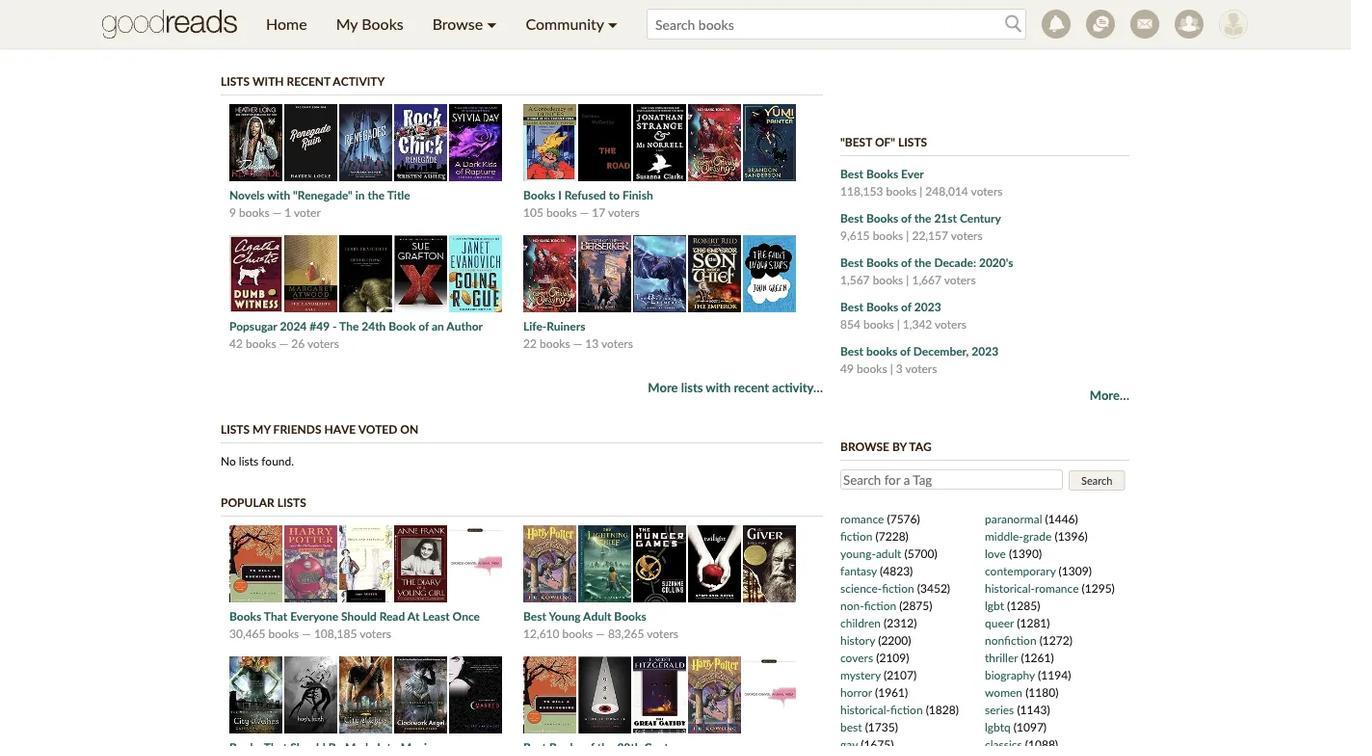 Task type: describe. For each thing, give the bounding box(es) containing it.
(2107)
[[884, 668, 917, 682]]

the handmaid's tale by margaret atwood image
[[284, 235, 337, 312]]

best books of the 21st century 9,615 books | 22,157 voters
[[841, 211, 1002, 242]]

— inside best young adult books 12,610 books     —     83,265 voters
[[596, 626, 605, 640]]

paranormal (1446) middle-grade (1396) love (1390) contemporary (1309) historical-romance (1295) lgbt (1285) queer (1281) nonfiction (1272) thriller (1261) biography (1194) women (1180) series (1143) lgbtq (1097)
[[985, 512, 1115, 734]]

fiction down (4823)
[[883, 581, 915, 595]]

lists with recent activity link
[[221, 74, 385, 88]]

| inside 'best books of the 21st century 9,615 books | 22,157 voters'
[[907, 228, 910, 242]]

the fifth elephant by terry pratchett image
[[339, 235, 392, 312]]

fiction down science-fiction link
[[865, 598, 897, 612]]

lists left the my
[[221, 422, 250, 436]]

lists for with
[[681, 380, 703, 395]]

books inside best young adult books 12,610 books     —     83,265 voters
[[615, 609, 647, 623]]

books i refused to finish link
[[524, 188, 653, 202]]

read
[[380, 609, 405, 623]]

author
[[447, 319, 483, 333]]

activity
[[333, 74, 385, 88]]

Search for books to add to your shelves search field
[[647, 9, 1027, 40]]

(5700)
[[905, 546, 938, 560]]

voters inside best young adult books 12,610 books     —     83,265 voters
[[647, 626, 679, 640]]

city of glass by cassandra clare image
[[339, 657, 392, 734]]

more
[[648, 380, 678, 395]]

home
[[266, 14, 307, 33]]

fiction down (1961)
[[891, 702, 923, 716]]

book
[[389, 319, 416, 333]]

to for celebrate
[[315, 0, 326, 2]]

(3452)
[[918, 581, 951, 595]]

| inside the best books of the decade: 2020's 1,567 books | 1,667 voters
[[907, 272, 910, 286]]

books inside best books of 2023 854 books | 1,342 voters
[[867, 299, 899, 313]]

life-ruiners 22 books     —     13 voters
[[524, 319, 633, 350]]

best
[[841, 720, 863, 734]]

an
[[432, 319, 444, 333]]

0 vertical spatial fiction,
[[464, 0, 502, 2]]

1 vertical spatial harry potter and the sorcerer's stone by j.k. rowling image
[[688, 657, 741, 734]]

26
[[291, 336, 305, 350]]

lists my friends have voted on
[[221, 422, 419, 436]]

harry potter and the philosopher's stone by j.k. rowling image
[[284, 526, 337, 603]]

▾ for community ▾
[[608, 14, 618, 33]]

books right "49"
[[857, 361, 888, 375]]

marked by p.c. cast image
[[449, 657, 502, 734]]

of for 22,157
[[902, 211, 912, 225]]

mystery
[[841, 668, 881, 682]]

— inside popsugar 2024 #49 - the 24th book of an author 42 books     —     26 voters
[[279, 336, 289, 350]]

1,567 books link
[[841, 272, 904, 286]]

| inside best books ever 118,153 books | 248,014 voters
[[920, 184, 923, 198]]

the fault in our stars by john green image
[[743, 235, 796, 312]]

lgbtq
[[985, 720, 1011, 734]]

a confederacy of dunces by john kennedy toole image
[[524, 104, 577, 181]]

1984 by george orwell image
[[579, 657, 632, 734]]

poetry
[[443, 5, 477, 19]]

voters right 12
[[602, 5, 633, 19]]

| inside best books of december, 2023 49 books | 3 voters
[[891, 361, 894, 375]]

1 vertical spatial fiction,
[[256, 5, 294, 19]]

the great gatsby by f. scott fitzgerald image
[[634, 657, 687, 734]]

fantasy
[[841, 564, 877, 578]]

e.j.
[[229, 0, 247, 2]]

bob builder image
[[1220, 10, 1249, 39]]

history link
[[841, 633, 876, 647]]

22,157
[[913, 228, 949, 242]]

december,
[[914, 344, 969, 358]]

books inside the novels with "renegade" in the title 9 books     —     1 voter
[[239, 205, 270, 219]]

more lists with recent activity… link
[[648, 379, 823, 396]]

lists my friends have voted on link
[[221, 422, 419, 436]]

49 books link
[[841, 361, 888, 375]]

ruiners
[[547, 319, 586, 333]]

rock chick renegade by kristen ashley image
[[394, 104, 447, 181]]

voters inside the best books of the decade: 2020's 1,567 books | 1,667 voters
[[945, 272, 976, 286]]

biography
[[985, 668, 1036, 682]]

2023 inside best books of 2023 854 books | 1,342 voters
[[915, 299, 942, 313]]

best books of the decade: 2020's 1,567 books | 1,667 voters
[[841, 255, 1014, 286]]

books up 49 books link in the right of the page
[[867, 344, 898, 358]]

(1285)
[[1008, 598, 1041, 612]]

path of the berserker by rick scott image
[[579, 235, 632, 312]]

to kill a mockingbird by harper lee image for the harry potter and the philosopher's stone by j.k. rowling image
[[229, 526, 283, 603]]

(1143)
[[1018, 702, 1051, 716]]

more…
[[1090, 388, 1130, 403]]

0 horizontal spatial heaven official's blessing by mò xiāng tóng xiù image
[[524, 235, 577, 312]]

my books link
[[322, 0, 418, 48]]

least
[[423, 609, 450, 623]]

22
[[524, 336, 537, 350]]

the giver by lois lowry image
[[743, 526, 796, 603]]

(1194)
[[1039, 668, 1072, 682]]

books inside best books of 2023 854 books | 1,342 voters
[[864, 317, 894, 331]]

books inside e.j. koh's books to celebrate asian american fiction, non-fiction, memoir, graphic novel, and poetry 29 books     —     3 voters
[[280, 0, 312, 2]]

women
[[985, 685, 1023, 699]]

more lists with recent activity…
[[648, 380, 823, 395]]

voters inside best books ever 118,153 books | 248,014 voters
[[972, 184, 1003, 198]]

best for best books ever
[[841, 166, 864, 180]]

the road by cormac mccarthy image
[[579, 104, 632, 181]]

twilight by stephenie meyer image
[[688, 526, 741, 603]]

lists right of"
[[899, 135, 928, 148]]

renegade ruin by hayden locke image
[[284, 104, 337, 181]]

to for finish
[[609, 188, 620, 202]]

everyone
[[290, 609, 339, 623]]

voters inside best books of 2023 854 books | 1,342 voters
[[935, 317, 967, 331]]

Search for a Tag text field
[[841, 470, 1064, 490]]

contemporary link
[[985, 564, 1056, 578]]

romance link
[[841, 512, 885, 526]]

advertisement region
[[841, 0, 1130, 113]]

— inside the novels with "renegade" in the title 9 books     —     1 voter
[[273, 205, 282, 219]]

books inside the best books of the decade: 2020's 1,567 books | 1,667 voters
[[873, 272, 904, 286]]

on
[[400, 422, 419, 436]]

history
[[841, 633, 876, 647]]

(1961)
[[876, 685, 909, 699]]

finish
[[623, 188, 653, 202]]

books inside books that everyone should read at least once 30,465 books     —     108,185 voters
[[229, 609, 262, 623]]

30,465
[[229, 626, 266, 640]]

friend requests image
[[1175, 10, 1204, 39]]

of for voters
[[901, 344, 911, 358]]

historical- inside romance (7576) fiction (7228) young-adult (5700) fantasy (4823) science-fiction (3452) non-fiction (2875) children (2312) history (2200) covers (2109) mystery (2107) horror (1961) historical-fiction (1828) best (1735)
[[841, 702, 891, 716]]

9
[[229, 205, 236, 219]]

a dark kiss of rapture by sylvia day image
[[449, 104, 502, 181]]

grade
[[1024, 529, 1052, 543]]

12,610
[[524, 626, 560, 640]]

books inside 'best books of the 21st century 9,615 books | 22,157 voters'
[[867, 211, 899, 225]]

of inside best books of 2023 854 books | 1,342 voters
[[902, 299, 912, 313]]

2020's
[[980, 255, 1014, 269]]

non-
[[229, 5, 256, 19]]

(2109)
[[877, 650, 910, 664]]

middle-
[[985, 529, 1024, 543]]

best link
[[841, 720, 863, 734]]

women link
[[985, 685, 1023, 699]]

of"
[[875, 135, 896, 148]]

105
[[524, 205, 544, 219]]

pride and prejudice by jane austen image
[[339, 526, 392, 603]]

children
[[841, 616, 881, 630]]

fantasy link
[[841, 564, 877, 578]]

voters inside books that everyone should read at least once 30,465 books     —     108,185 voters
[[360, 626, 391, 640]]

popular
[[221, 495, 275, 509]]

(1097)
[[1014, 720, 1047, 734]]

(2312)
[[884, 616, 917, 630]]

"renegade"
[[293, 188, 353, 202]]

lists for found.
[[239, 454, 259, 468]]

voters inside 'life-ruiners 22 books     —     13 voters'
[[602, 336, 633, 350]]

"best of" lists
[[841, 135, 928, 148]]

to kill a mockingbird by harper lee image for the 1984 by george orwell 'image'
[[524, 657, 577, 734]]

queer link
[[985, 616, 1015, 630]]

(7576)
[[888, 512, 921, 526]]

queer
[[985, 616, 1015, 630]]

96
[[524, 5, 537, 19]]

▾ for browse ▾
[[487, 14, 497, 33]]

books inside e.j. koh's books to celebrate asian american fiction, non-fiction, memoir, graphic novel, and poetry 29 books     —     3 voters
[[246, 23, 276, 37]]

yumi and the nightmare painter by brandon sanderson image
[[743, 104, 796, 181]]

1
[[285, 205, 291, 219]]

17
[[592, 205, 606, 219]]

x by sue grafton image
[[394, 235, 447, 312]]

books i refused to finish 105 books     —     17 voters
[[524, 188, 653, 219]]

middle-grade link
[[985, 529, 1052, 543]]

once
[[453, 609, 480, 623]]

clockwork angel by cassandra clare image
[[394, 657, 447, 734]]

young-
[[841, 546, 876, 560]]

voters inside popsugar 2024 #49 - the 24th book of an author 42 books     —     26 voters
[[308, 336, 339, 350]]

my group discussions image
[[1087, 10, 1116, 39]]

hush, hush by becca fitzpatrick image
[[284, 657, 337, 734]]

i
[[558, 188, 562, 202]]

graphic
[[342, 5, 383, 19]]

the diary of a young girl by anne frank image
[[394, 526, 447, 603]]



Task type: vqa. For each thing, say whether or not it's contained in the screenshot.
top the historical-
yes



Task type: locate. For each thing, give the bounding box(es) containing it.
popsugar 2024 #49 - the 24th book of an author link
[[229, 319, 483, 333]]

best inside 'best books of the 21st century 9,615 books | 22,157 voters'
[[841, 211, 864, 225]]

1 horizontal spatial to kill a mockingbird by harper lee image
[[524, 657, 577, 734]]

voters down century
[[951, 228, 983, 242]]

best inside best books ever 118,153 books | 248,014 voters
[[841, 166, 864, 180]]

nonfiction link
[[985, 633, 1037, 647]]

1 horizontal spatial heaven official's blessing by mò xiāng tóng xiù image
[[688, 104, 741, 181]]

asian
[[381, 0, 409, 2]]

of
[[902, 211, 912, 225], [902, 255, 912, 269], [902, 299, 912, 313], [419, 319, 429, 333], [901, 344, 911, 358]]

books down i
[[547, 205, 577, 219]]

biography link
[[985, 668, 1036, 682]]

popular lists
[[221, 495, 306, 509]]

best for best books of the 21st century
[[841, 211, 864, 225]]

community
[[526, 14, 604, 33]]

3
[[291, 23, 298, 37], [897, 361, 903, 375]]

the blood legacy by daman image
[[634, 235, 687, 312]]

books inside menu
[[362, 14, 404, 33]]

with for novels
[[267, 188, 290, 202]]

the
[[368, 188, 385, 202], [915, 211, 932, 225], [915, 255, 932, 269]]

1 ▾ from the left
[[487, 14, 497, 33]]

voters inside e.j. koh's books to celebrate asian american fiction, non-fiction, memoir, graphic novel, and poetry 29 books     —     3 voters
[[301, 23, 333, 37]]

voters right 83,265
[[647, 626, 679, 640]]

best for best books of 2023
[[841, 299, 864, 313]]

the emperor by robert         reid image
[[688, 235, 741, 312]]

0 vertical spatial romance
[[841, 512, 885, 526]]

2023 inside best books of december, 2023 49 books | 3 voters
[[972, 344, 999, 358]]

to up memoir,
[[315, 0, 326, 2]]

0 horizontal spatial harry potter and the sorcerer's stone by j.k. rowling image
[[524, 526, 577, 603]]

0 vertical spatial 3
[[291, 23, 298, 37]]

of up 9,615 books link
[[902, 211, 912, 225]]

1 vertical spatial with
[[267, 188, 290, 202]]

city of ashes by cassandra clare image
[[229, 657, 283, 734]]

browse ▾
[[433, 14, 497, 33]]

3 inside e.j. koh's books to celebrate asian american fiction, non-fiction, memoir, graphic novel, and poetry 29 books     —     3 voters
[[291, 23, 298, 37]]

(1446)
[[1046, 512, 1079, 526]]

1,667 voters link
[[913, 272, 976, 286]]

-
[[333, 319, 337, 333]]

best up 12,610 in the left of the page
[[524, 609, 547, 623]]

historical-
[[985, 581, 1036, 595], [841, 702, 891, 716]]

— inside e.j. koh's books to celebrate asian american fiction, non-fiction, memoir, graphic novel, and poetry 29 books     —     3 voters
[[279, 23, 289, 37]]

books inside popsugar 2024 #49 - the 24th book of an author 42 books     —     26 voters
[[246, 336, 276, 350]]

books right 96
[[540, 5, 570, 19]]

notifications image
[[1042, 10, 1071, 39]]

the inside the novels with "renegade" in the title 9 books     —     1 voter
[[368, 188, 385, 202]]

| down best books of the 21st century link
[[907, 228, 910, 242]]

| down the "best books of 2023" link
[[897, 317, 900, 331]]

1 horizontal spatial romance
[[1036, 581, 1079, 595]]

browse
[[433, 14, 483, 33], [841, 439, 890, 453]]

lists right more
[[681, 380, 703, 395]]

books inside best books ever 118,153 books | 248,014 voters
[[867, 166, 899, 180]]

0 horizontal spatial ▾
[[487, 14, 497, 33]]

— inside books i refused to finish 105 books     —     17 voters
[[580, 205, 589, 219]]

to kill a mockingbird by harper lee image left the harry potter and the philosopher's stone by j.k. rowling image
[[229, 526, 283, 603]]

the for 1,567 books
[[915, 255, 932, 269]]

life-
[[524, 319, 547, 333]]

1 vertical spatial the
[[915, 211, 932, 225]]

lists
[[221, 74, 250, 88], [899, 135, 928, 148], [221, 422, 250, 436], [277, 495, 306, 509]]

0 vertical spatial browse
[[433, 14, 483, 33]]

recent
[[734, 380, 770, 395]]

0 vertical spatial heaven official's blessing by mò xiāng tóng xiù image
[[688, 104, 741, 181]]

to left finish
[[609, 188, 620, 202]]

1 vertical spatial heaven official's blessing by mò xiāng tóng xiù image
[[524, 235, 577, 312]]

| down ever
[[920, 184, 923, 198]]

renegades by marissa meyer image
[[339, 104, 392, 181]]

the hunger games by suzanne collins image
[[634, 526, 687, 603]]

of for 1,667
[[902, 255, 912, 269]]

romance down (1309)
[[1036, 581, 1079, 595]]

to kill a mockingbird by harper lee image left the 1984 by george orwell 'image'
[[524, 657, 577, 734]]

of up 3 voters link
[[901, 344, 911, 358]]

voters down should on the bottom left
[[360, 626, 391, 640]]

science-
[[841, 581, 883, 595]]

42
[[229, 336, 243, 350]]

of down 'best books of the 21st century 9,615 books | 22,157 voters'
[[902, 255, 912, 269]]

(1295)
[[1082, 581, 1115, 595]]

118,153 books link
[[841, 184, 917, 198]]

1,667
[[913, 272, 942, 286]]

1 horizontal spatial animal farm by george orwell image
[[743, 657, 796, 734]]

best books of december, 2023 link
[[841, 344, 999, 358]]

3 down memoir,
[[291, 23, 298, 37]]

books right 9,615
[[873, 228, 904, 242]]

found.
[[262, 454, 294, 468]]

0 horizontal spatial fiction,
[[256, 5, 294, 19]]

popsugar
[[229, 319, 277, 333]]

1 vertical spatial lists
[[239, 454, 259, 468]]

jonathan strange & mr norrell by susanna clarke image
[[634, 104, 687, 181]]

voters down #49
[[308, 336, 339, 350]]

best inside best books of 2023 854 books | 1,342 voters
[[841, 299, 864, 313]]

lists down found.
[[277, 495, 306, 509]]

with for lists
[[253, 74, 284, 88]]

voters up century
[[972, 184, 1003, 198]]

3 down best books of december, 2023 link
[[897, 361, 903, 375]]

books inside books i refused to finish 105 books     —     17 voters
[[547, 205, 577, 219]]

more… link
[[1090, 387, 1130, 404]]

0 vertical spatial 2023
[[915, 299, 942, 313]]

books inside best books ever 118,153 books | 248,014 voters
[[887, 184, 917, 198]]

49
[[841, 361, 854, 375]]

(4823)
[[880, 564, 913, 578]]

novels with "renegade" in the title link
[[229, 188, 411, 202]]

| inside best books of 2023 854 books | 1,342 voters
[[897, 317, 900, 331]]

heaven official's blessing by mò xiāng tóng xiù image
[[688, 104, 741, 181], [524, 235, 577, 312]]

adult
[[876, 546, 902, 560]]

menu containing home
[[252, 0, 633, 48]]

books inside 'best books of the 21st century 9,615 books | 22,157 voters'
[[873, 228, 904, 242]]

fiction, up poetry
[[464, 0, 502, 2]]

the for 9,615 books
[[915, 211, 932, 225]]

1 vertical spatial 2023
[[972, 344, 999, 358]]

romance inside paranormal (1446) middle-grade (1396) love (1390) contemporary (1309) historical-romance (1295) lgbt (1285) queer (1281) nonfiction (1272) thriller (1261) biography (1194) women (1180) series (1143) lgbtq (1097)
[[1036, 581, 1079, 595]]

1 horizontal spatial harry potter and the sorcerer's stone by j.k. rowling image
[[688, 657, 741, 734]]

best up 9,615
[[841, 211, 864, 225]]

lists right no
[[239, 454, 259, 468]]

0 vertical spatial with
[[253, 74, 284, 88]]

| left 1,667
[[907, 272, 910, 286]]

american
[[412, 0, 461, 2]]

1 horizontal spatial lists
[[681, 380, 703, 395]]

dumb witness by agatha christie image
[[229, 235, 283, 312]]

voted
[[358, 422, 398, 436]]

▾ right 12
[[608, 14, 618, 33]]

▾ inside browse ▾ popup button
[[487, 14, 497, 33]]

0 horizontal spatial 3
[[291, 23, 298, 37]]

(1281)
[[1018, 616, 1051, 630]]

with
[[253, 74, 284, 88], [267, 188, 290, 202], [706, 380, 731, 395]]

fiction, down the koh's
[[256, 5, 294, 19]]

historical- inside paranormal (1446) middle-grade (1396) love (1390) contemporary (1309) historical-romance (1295) lgbt (1285) queer (1281) nonfiction (1272) thriller (1261) biography (1194) women (1180) series (1143) lgbtq (1097)
[[985, 581, 1036, 595]]

1 horizontal spatial 2023
[[972, 344, 999, 358]]

series
[[985, 702, 1015, 716]]

1 horizontal spatial fiction,
[[464, 0, 502, 2]]

to inside books i refused to finish 105 books     —     17 voters
[[609, 188, 620, 202]]

voters right the 13
[[602, 336, 633, 350]]

title
[[387, 188, 411, 202]]

voters down best books of december, 2023 link
[[906, 361, 938, 375]]

2023 right december,
[[972, 344, 999, 358]]

of left an
[[419, 319, 429, 333]]

"best
[[841, 135, 873, 148]]

books inside books i refused to finish 105 books     —     17 voters
[[524, 188, 556, 202]]

the inside the best books of the decade: 2020's 1,567 books | 1,667 voters
[[915, 255, 932, 269]]

3 voters link
[[897, 361, 938, 375]]

0 vertical spatial the
[[368, 188, 385, 202]]

activity…
[[773, 380, 823, 395]]

0 vertical spatial lists
[[681, 380, 703, 395]]

1 horizontal spatial ▾
[[608, 14, 618, 33]]

novels with "renegade" in the title 9 books     —     1 voter
[[229, 188, 411, 219]]

animal farm by george orwell image up the once at the bottom of page
[[449, 526, 502, 603]]

books down the that at the left of page
[[269, 626, 299, 640]]

(1309)
[[1059, 564, 1092, 578]]

None submit
[[1069, 471, 1126, 491]]

2 vertical spatial the
[[915, 255, 932, 269]]

novels
[[229, 188, 265, 202]]

fiction up young- at the bottom right of the page
[[841, 529, 873, 543]]

0 horizontal spatial 2023
[[915, 299, 942, 313]]

books inside books that everyone should read at least once 30,465 books     —     108,185 voters
[[269, 626, 299, 640]]

browse left by
[[841, 439, 890, 453]]

books inside the best books of the decade: 2020's 1,567 books | 1,667 voters
[[867, 255, 899, 269]]

lists down 29
[[221, 74, 250, 88]]

1 horizontal spatial to
[[609, 188, 620, 202]]

Search books text field
[[647, 9, 1027, 40]]

1,342
[[903, 317, 933, 331]]

books down novels
[[239, 205, 270, 219]]

the lightning thief by rick riordan image
[[579, 526, 632, 603]]

1 horizontal spatial historical-
[[985, 581, 1036, 595]]

0 vertical spatial historical-
[[985, 581, 1036, 595]]

in
[[356, 188, 365, 202]]

heaven official's blessing by mò xiāng tóng xiù image left yumi and the nightmare painter by brandon sanderson image
[[688, 104, 741, 181]]

fiction
[[841, 529, 873, 543], [883, 581, 915, 595], [865, 598, 897, 612], [891, 702, 923, 716]]

lgbt link
[[985, 598, 1005, 612]]

books inside 'life-ruiners 22 books     —     13 voters'
[[540, 336, 570, 350]]

young
[[549, 609, 581, 623]]

books down popsugar
[[246, 336, 276, 350]]

home link
[[252, 0, 322, 48]]

life-ruiners link
[[524, 319, 586, 333]]

romance up fiction link
[[841, 512, 885, 526]]

0 horizontal spatial to kill a mockingbird by harper lee image
[[229, 526, 283, 603]]

browse down american
[[433, 14, 483, 33]]

best books of the 21st century link
[[841, 211, 1002, 225]]

animal farm by george orwell image
[[449, 526, 502, 603], [743, 657, 796, 734]]

voters up december,
[[935, 317, 967, 331]]

118,153
[[841, 184, 884, 198]]

no lists found.
[[221, 454, 294, 468]]

to inside e.j. koh's books to celebrate asian american fiction, non-fiction, memoir, graphic novel, and poetry 29 books     —     3 voters
[[315, 0, 326, 2]]

2024
[[280, 319, 307, 333]]

decade:
[[935, 255, 977, 269]]

best inside best books of december, 2023 49 books | 3 voters
[[841, 344, 864, 358]]

books down "life-ruiners" link
[[540, 336, 570, 350]]

1 vertical spatial to
[[609, 188, 620, 202]]

9,615 books link
[[841, 228, 904, 242]]

voters inside best books of december, 2023 49 books | 3 voters
[[906, 361, 938, 375]]

to kill a mockingbird by harper lee image
[[229, 526, 283, 603], [524, 657, 577, 734]]

going rogue by janet evanovich image
[[449, 235, 502, 312]]

love link
[[985, 546, 1006, 560]]

22,157 voters link
[[913, 228, 983, 242]]

0 horizontal spatial historical-
[[841, 702, 891, 716]]

0 horizontal spatial lists
[[239, 454, 259, 468]]

| left 3 voters link
[[891, 361, 894, 375]]

books up the "best books of 2023" link
[[873, 272, 904, 286]]

29
[[229, 23, 243, 37]]

▾
[[487, 14, 497, 33], [608, 14, 618, 33]]

(1735)
[[866, 720, 899, 734]]

0 vertical spatial animal farm by george orwell image
[[449, 526, 502, 603]]

the up the 22,157
[[915, 211, 932, 225]]

historical- down 'contemporary' link
[[985, 581, 1036, 595]]

menu
[[252, 0, 633, 48]]

voters down finish
[[608, 205, 640, 219]]

of inside best books of december, 2023 49 books | 3 voters
[[901, 344, 911, 358]]

best up 1,567
[[841, 255, 864, 269]]

1 vertical spatial 3
[[897, 361, 903, 375]]

should
[[341, 609, 377, 623]]

0 horizontal spatial romance
[[841, 512, 885, 526]]

books right 29
[[246, 23, 276, 37]]

of inside popsugar 2024 #49 - the 24th book of an author 42 books     —     26 voters
[[419, 319, 429, 333]]

1,567
[[841, 272, 870, 286]]

of up 1,342
[[902, 299, 912, 313]]

best for best books of december, 2023
[[841, 344, 864, 358]]

best for best books of the decade: 2020's
[[841, 255, 864, 269]]

best books of the decade: 2020's link
[[841, 255, 1014, 269]]

harry potter and the sorcerer's stone by j.k. rowling image up "young"
[[524, 526, 577, 603]]

books down ever
[[887, 184, 917, 198]]

dangerous renegade by heather long image
[[229, 104, 283, 181]]

1 horizontal spatial browse
[[841, 439, 890, 453]]

0 vertical spatial harry potter and the sorcerer's stone by j.k. rowling image
[[524, 526, 577, 603]]

best up "49"
[[841, 344, 864, 358]]

books inside best young adult books 12,610 books     —     83,265 voters
[[563, 626, 593, 640]]

1 vertical spatial to kill a mockingbird by harper lee image
[[524, 657, 577, 734]]

2023 up 1,342 voters link
[[915, 299, 942, 313]]

animal farm by george orwell image left horror
[[743, 657, 796, 734]]

browse inside popup button
[[433, 14, 483, 33]]

historical-fiction link
[[841, 702, 923, 716]]

0 vertical spatial to kill a mockingbird by harper lee image
[[229, 526, 283, 603]]

0 horizontal spatial to
[[315, 0, 326, 2]]

my
[[336, 14, 358, 33]]

thriller link
[[985, 650, 1019, 664]]

0 horizontal spatial browse
[[433, 14, 483, 33]]

3 inside best books of december, 2023 49 books | 3 voters
[[897, 361, 903, 375]]

best up 854
[[841, 299, 864, 313]]

browse for browse by tag
[[841, 439, 890, 453]]

no
[[221, 454, 236, 468]]

best up 118,153
[[841, 166, 864, 180]]

tag
[[910, 439, 932, 453]]

the up 1,667
[[915, 255, 932, 269]]

1 vertical spatial historical-
[[841, 702, 891, 716]]

0 vertical spatial to
[[315, 0, 326, 2]]

best books of december, 2023 49 books | 3 voters
[[841, 344, 999, 375]]

browse for browse ▾
[[433, 14, 483, 33]]

books down the "best books of 2023" link
[[864, 317, 894, 331]]

books down best young adult books 'link'
[[563, 626, 593, 640]]

best young adult books 12,610 books     —     83,265 voters
[[524, 609, 679, 640]]

voters
[[602, 5, 633, 19], [301, 23, 333, 37], [972, 184, 1003, 198], [608, 205, 640, 219], [951, 228, 983, 242], [945, 272, 976, 286], [935, 317, 967, 331], [308, 336, 339, 350], [602, 336, 633, 350], [906, 361, 938, 375], [360, 626, 391, 640], [647, 626, 679, 640]]

the right in
[[368, 188, 385, 202]]

community ▾
[[526, 14, 618, 33]]

best books ever 118,153 books | 248,014 voters
[[841, 166, 1003, 198]]

248,014
[[926, 184, 969, 198]]

1 vertical spatial romance
[[1036, 581, 1079, 595]]

of inside the best books of the decade: 2020's 1,567 books | 1,667 voters
[[902, 255, 912, 269]]

harry potter and the sorcerer's stone by j.k. rowling image
[[524, 526, 577, 603], [688, 657, 741, 734]]

— inside 'life-ruiners 22 books     —     13 voters'
[[573, 336, 583, 350]]

2 vertical spatial with
[[706, 380, 731, 395]]

96 books     —     12 voters
[[524, 5, 633, 19]]

the inside 'best books of the 21st century 9,615 books | 22,157 voters'
[[915, 211, 932, 225]]

romance inside romance (7576) fiction (7228) young-adult (5700) fantasy (4823) science-fiction (3452) non-fiction (2875) children (2312) history (2200) covers (2109) mystery (2107) horror (1961) historical-fiction (1828) best (1735)
[[841, 512, 885, 526]]

harry potter and the sorcerer's stone by j.k. rowling image right the great gatsby by f. scott fitzgerald image
[[688, 657, 741, 734]]

2 ▾ from the left
[[608, 14, 618, 33]]

by
[[893, 439, 907, 453]]

with inside the novels with "renegade" in the title 9 books     —     1 voter
[[267, 188, 290, 202]]

inbox image
[[1131, 10, 1160, 39]]

(1390)
[[1009, 546, 1042, 560]]

— inside books that everyone should read at least once 30,465 books     —     108,185 voters
[[302, 626, 311, 640]]

at
[[408, 609, 420, 623]]

#49
[[310, 319, 330, 333]]

voters inside books i refused to finish 105 books     —     17 voters
[[608, 205, 640, 219]]

best inside the best books of the decade: 2020's 1,567 books | 1,667 voters
[[841, 255, 864, 269]]

of inside 'best books of the 21st century 9,615 books | 22,157 voters'
[[902, 211, 912, 225]]

popular lists link
[[221, 495, 306, 509]]

voters down decade:
[[945, 272, 976, 286]]

best inside best young adult books 12,610 books     —     83,265 voters
[[524, 609, 547, 623]]

non-
[[841, 598, 865, 612]]

paranormal link
[[985, 512, 1043, 526]]

13
[[586, 336, 599, 350]]

mystery link
[[841, 668, 881, 682]]

voters down memoir,
[[301, 23, 333, 37]]

1 vertical spatial browse
[[841, 439, 890, 453]]

historical- down horror
[[841, 702, 891, 716]]

0 horizontal spatial animal farm by george orwell image
[[449, 526, 502, 603]]

1 vertical spatial animal farm by george orwell image
[[743, 657, 796, 734]]

1 horizontal spatial 3
[[897, 361, 903, 375]]

heaven official's blessing by mò xiāng tóng xiù image up "life-ruiners" link
[[524, 235, 577, 312]]

▾ inside community ▾ dropdown button
[[608, 14, 618, 33]]

▾ right poetry
[[487, 14, 497, 33]]

voters inside 'best books of the 21st century 9,615 books | 22,157 voters'
[[951, 228, 983, 242]]

12
[[586, 5, 599, 19]]

young-adult link
[[841, 546, 902, 560]]



